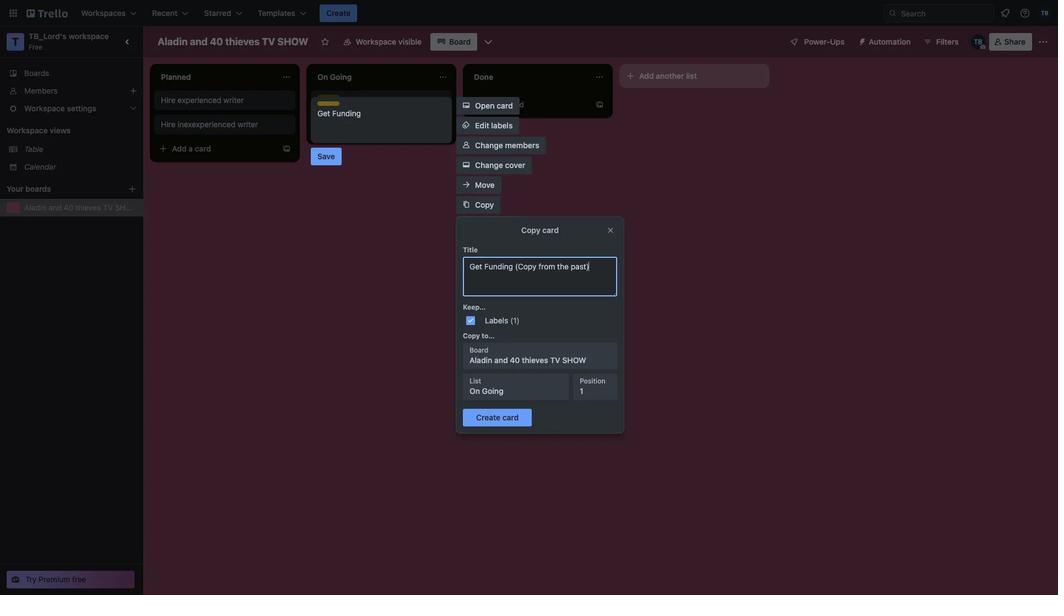 Task type: locate. For each thing, give the bounding box(es) containing it.
0 vertical spatial thieves
[[225, 36, 260, 47]]

board down copy to… at the left bottom
[[470, 346, 489, 355]]

a right open
[[502, 100, 506, 109]]

2 vertical spatial tv
[[550, 356, 561, 365]]

color: yellow, title: "less than $25m" element up save
[[318, 101, 340, 106]]

edit dates
[[475, 220, 512, 229]]

0 horizontal spatial add a card
[[172, 144, 211, 153]]

create button
[[320, 4, 357, 22]]

a for bottommost 'add a card' button
[[189, 144, 193, 153]]

1 horizontal spatial add a card
[[485, 100, 524, 109]]

0 horizontal spatial show
[[115, 203, 139, 212]]

automation
[[869, 37, 911, 46]]

edit labels button
[[457, 117, 520, 135]]

add a card down inexexperienced
[[172, 144, 211, 153]]

0 vertical spatial add
[[640, 71, 654, 81]]

share
[[1005, 37, 1026, 46]]

2 horizontal spatial add
[[640, 71, 654, 81]]

copy down the move on the top left
[[475, 200, 494, 210]]

workspace visible button
[[336, 33, 429, 51]]

0 vertical spatial change
[[475, 141, 503, 150]]

thieves
[[225, 36, 260, 47], [76, 203, 101, 212], [522, 356, 548, 365]]

2 vertical spatial and
[[495, 356, 508, 365]]

copy right "dates"
[[522, 226, 541, 235]]

board
[[449, 37, 471, 46], [470, 346, 489, 355]]

color: yellow, title: "less than $25m" element
[[318, 95, 340, 99], [318, 101, 340, 106]]

0 vertical spatial aladin and 40 thieves tv show
[[158, 36, 309, 47]]

card right "dates"
[[543, 226, 559, 235]]

0 vertical spatial workspace
[[356, 37, 397, 46]]

0 vertical spatial writer
[[223, 95, 244, 105]]

1 horizontal spatial create from template… image
[[596, 100, 604, 109]]

change up the move on the top left
[[475, 160, 503, 170]]

workspace inside button
[[356, 37, 397, 46]]

1 vertical spatial show
[[115, 203, 139, 212]]

members
[[24, 86, 58, 95]]

board inside board aladin and 40 thieves tv show
[[470, 346, 489, 355]]

0 horizontal spatial and
[[48, 203, 62, 212]]

0 vertical spatial add a card
[[485, 100, 524, 109]]

2 horizontal spatial 40
[[510, 356, 520, 365]]

cover
[[505, 160, 526, 170]]

2 hire from the top
[[161, 120, 176, 129]]

add down inexexperienced
[[172, 144, 187, 153]]

thieves inside aladin and 40 thieves tv show link
[[76, 203, 101, 212]]

workspace left visible
[[356, 37, 397, 46]]

1 vertical spatial aladin and 40 thieves tv show
[[24, 203, 139, 212]]

2 change from the top
[[475, 160, 503, 170]]

1 horizontal spatial and
[[190, 36, 208, 47]]

edit
[[475, 121, 489, 130], [475, 220, 489, 229]]

2 vertical spatial show
[[563, 356, 587, 365]]

edit left "dates"
[[475, 220, 489, 229]]

workspace visible
[[356, 37, 422, 46]]

aladin inside board aladin and 40 thieves tv show
[[470, 356, 493, 365]]

create from template… image
[[596, 100, 604, 109], [282, 144, 291, 153]]

workspace for workspace visible
[[356, 37, 397, 46]]

0 vertical spatial copy
[[475, 200, 494, 210]]

2 vertical spatial thieves
[[522, 356, 548, 365]]

edit inside button
[[475, 121, 489, 130]]

power-
[[805, 37, 831, 46]]

0 vertical spatial aladin
[[158, 36, 188, 47]]

copy card
[[522, 226, 559, 235]]

0 vertical spatial 40
[[210, 36, 223, 47]]

and inside text field
[[190, 36, 208, 47]]

create from template… image for the top 'add a card' button
[[596, 100, 604, 109]]

1 vertical spatial create from template… image
[[282, 144, 291, 153]]

tb_lord's workspace link
[[29, 31, 109, 41]]

change
[[475, 141, 503, 150], [475, 160, 503, 170]]

Get Funding text field
[[318, 108, 446, 139], [463, 257, 618, 297]]

boards link
[[0, 65, 143, 82]]

filters button
[[920, 33, 963, 51]]

aladin
[[158, 36, 188, 47], [24, 203, 46, 212], [470, 356, 493, 365]]

1 vertical spatial board
[[470, 346, 489, 355]]

0 vertical spatial edit
[[475, 121, 489, 130]]

copy for copy to…
[[463, 332, 480, 340]]

1 horizontal spatial tv
[[262, 36, 275, 47]]

list on going
[[470, 377, 504, 396]]

and
[[190, 36, 208, 47], [48, 203, 62, 212], [495, 356, 508, 365]]

show
[[278, 36, 309, 47], [115, 203, 139, 212], [563, 356, 587, 365]]

edit labels
[[475, 121, 513, 130]]

1 vertical spatial thieves
[[76, 203, 101, 212]]

1 vertical spatial add
[[485, 100, 500, 109]]

1 hire from the top
[[161, 95, 176, 105]]

table link
[[24, 144, 137, 155]]

members link
[[0, 82, 143, 100]]

1 horizontal spatial a
[[502, 100, 506, 109]]

1 vertical spatial 40
[[64, 203, 73, 212]]

1 horizontal spatial add a card button
[[468, 96, 591, 114]]

add a card up labels on the left of page
[[485, 100, 524, 109]]

0 vertical spatial show
[[278, 36, 309, 47]]

to…
[[482, 332, 495, 340]]

hire
[[161, 95, 176, 105], [161, 120, 176, 129]]

1 vertical spatial change
[[475, 160, 503, 170]]

edit dates button
[[457, 216, 518, 234]]

change down edit labels button
[[475, 141, 503, 150]]

40
[[210, 36, 223, 47], [64, 203, 73, 212], [510, 356, 520, 365]]

2 horizontal spatial aladin
[[470, 356, 493, 365]]

1 horizontal spatial aladin
[[158, 36, 188, 47]]

add a card
[[485, 100, 524, 109], [172, 144, 211, 153]]

visible
[[399, 37, 422, 46]]

board aladin and 40 thieves tv show
[[470, 346, 587, 365]]

your
[[7, 184, 23, 194]]

1 vertical spatial writer
[[238, 120, 258, 129]]

add up edit labels
[[485, 100, 500, 109]]

hire left inexexperienced
[[161, 120, 176, 129]]

1 horizontal spatial aladin and 40 thieves tv show
[[158, 36, 309, 47]]

1 horizontal spatial thieves
[[225, 36, 260, 47]]

open card link
[[457, 97, 520, 115]]

add board image
[[128, 185, 137, 194]]

copy left to…
[[463, 332, 480, 340]]

hire for hire inexexperienced writer
[[161, 120, 176, 129]]

customize views image
[[483, 36, 494, 47]]

workspace up table
[[7, 126, 48, 135]]

1 vertical spatial add a card button
[[154, 140, 278, 158]]

workspace views
[[7, 126, 71, 135]]

1 vertical spatial workspace
[[7, 126, 48, 135]]

show down add board image
[[115, 203, 139, 212]]

views
[[50, 126, 71, 135]]

hire for hire experienced writer
[[161, 95, 176, 105]]

aladin and 40 thieves tv show
[[158, 36, 309, 47], [24, 203, 139, 212]]

power-ups button
[[783, 33, 852, 51]]

1 vertical spatial copy
[[522, 226, 541, 235]]

0 horizontal spatial aladin
[[24, 203, 46, 212]]

2 vertical spatial add
[[172, 144, 187, 153]]

add a card button down hire inexexperienced writer
[[154, 140, 278, 158]]

change members
[[475, 141, 540, 150]]

1 vertical spatial and
[[48, 203, 62, 212]]

0 vertical spatial get funding text field
[[318, 108, 446, 139]]

2 horizontal spatial and
[[495, 356, 508, 365]]

0 vertical spatial board
[[449, 37, 471, 46]]

0 horizontal spatial aladin and 40 thieves tv show
[[24, 203, 139, 212]]

40 inside text field
[[210, 36, 223, 47]]

color: yellow, title: "less than $25m" element up get
[[318, 95, 340, 99]]

tb_lord's
[[29, 31, 67, 41]]

40 inside board aladin and 40 thieves tv show
[[510, 356, 520, 365]]

1 horizontal spatial show
[[278, 36, 309, 47]]

0 horizontal spatial workspace
[[7, 126, 48, 135]]

0 horizontal spatial add
[[172, 144, 187, 153]]

2 vertical spatial 40
[[510, 356, 520, 365]]

add left another
[[640, 71, 654, 81]]

0 horizontal spatial thieves
[[76, 203, 101, 212]]

show left the star or unstar board image
[[278, 36, 309, 47]]

0 vertical spatial a
[[502, 100, 506, 109]]

writer up hire inexexperienced writer link
[[223, 95, 244, 105]]

0 horizontal spatial add a card button
[[154, 140, 278, 158]]

2 vertical spatial aladin
[[470, 356, 493, 365]]

edit inside button
[[475, 220, 489, 229]]

0 vertical spatial and
[[190, 36, 208, 47]]

0 vertical spatial create from template… image
[[596, 100, 604, 109]]

0 horizontal spatial create from template… image
[[282, 144, 291, 153]]

1 vertical spatial hire
[[161, 120, 176, 129]]

1 horizontal spatial add
[[485, 100, 500, 109]]

1 horizontal spatial get funding text field
[[463, 257, 618, 297]]

hire left experienced
[[161, 95, 176, 105]]

boards
[[24, 68, 49, 78]]

aladin and 40 thieves tv show link
[[24, 202, 139, 213]]

copy
[[475, 200, 494, 210], [522, 226, 541, 235], [463, 332, 480, 340]]

1 vertical spatial add a card
[[172, 144, 211, 153]]

list
[[687, 71, 697, 81]]

title
[[463, 246, 478, 254]]

copy inside button
[[475, 200, 494, 210]]

2 horizontal spatial show
[[563, 356, 587, 365]]

change inside "button"
[[475, 160, 503, 170]]

writer down hire experienced writer link
[[238, 120, 258, 129]]

1 vertical spatial edit
[[475, 220, 489, 229]]

0 horizontal spatial a
[[189, 144, 193, 153]]

save button
[[311, 148, 342, 165]]

copy for copy
[[475, 200, 494, 210]]

thieves inside aladin and 40 thieves tv show text field
[[225, 36, 260, 47]]

add a card button up labels on the left of page
[[468, 96, 591, 114]]

edit left labels on the left of page
[[475, 121, 489, 130]]

get funding
[[318, 102, 361, 111]]

0 vertical spatial tv
[[262, 36, 275, 47]]

1 horizontal spatial workspace
[[356, 37, 397, 46]]

tv
[[262, 36, 275, 47], [103, 203, 113, 212], [550, 356, 561, 365]]

1 horizontal spatial 40
[[210, 36, 223, 47]]

and inside board aladin and 40 thieves tv show
[[495, 356, 508, 365]]

free
[[72, 575, 86, 585]]

(1)
[[511, 316, 520, 325]]

board left customize views image
[[449, 37, 471, 46]]

show up position
[[563, 356, 587, 365]]

try
[[25, 575, 37, 585]]

share button
[[990, 33, 1033, 51]]

1 change from the top
[[475, 141, 503, 150]]

hire inexexperienced writer
[[161, 120, 258, 129]]

list
[[470, 377, 481, 385]]

another
[[656, 71, 685, 81]]

move button
[[457, 176, 502, 194]]

card right open
[[497, 101, 513, 110]]

2 vertical spatial copy
[[463, 332, 480, 340]]

2 edit from the top
[[475, 220, 489, 229]]

0 vertical spatial color: yellow, title: "less than $25m" element
[[318, 95, 340, 99]]

2 horizontal spatial tv
[[550, 356, 561, 365]]

change inside button
[[475, 141, 503, 150]]

writer
[[223, 95, 244, 105], [238, 120, 258, 129]]

a down inexexperienced
[[189, 144, 193, 153]]

add
[[640, 71, 654, 81], [485, 100, 500, 109], [172, 144, 187, 153]]

1 vertical spatial color: yellow, title: "less than $25m" element
[[318, 101, 340, 106]]

card
[[508, 100, 524, 109], [497, 101, 513, 110], [195, 144, 211, 153], [543, 226, 559, 235]]

a
[[502, 100, 506, 109], [189, 144, 193, 153]]

filters
[[937, 37, 959, 46]]

2 horizontal spatial thieves
[[522, 356, 548, 365]]

add another list button
[[620, 64, 770, 88]]

a for the top 'add a card' button
[[502, 100, 506, 109]]

tb_lord's workspace free
[[29, 31, 109, 51]]

0 horizontal spatial get funding text field
[[318, 108, 446, 139]]

1 edit from the top
[[475, 121, 489, 130]]

board for board aladin and 40 thieves tv show
[[470, 346, 489, 355]]

inexexperienced
[[178, 120, 236, 129]]

1 vertical spatial tv
[[103, 203, 113, 212]]

0 vertical spatial hire
[[161, 95, 176, 105]]

None submit
[[463, 409, 532, 427]]

0 horizontal spatial 40
[[64, 203, 73, 212]]

create
[[326, 8, 351, 18]]

change members button
[[457, 137, 546, 154]]

1 color: yellow, title: "less than $25m" element from the top
[[318, 95, 340, 99]]

0 vertical spatial add a card button
[[468, 96, 591, 114]]

1 vertical spatial a
[[189, 144, 193, 153]]

archive button
[[457, 236, 509, 254]]



Task type: describe. For each thing, give the bounding box(es) containing it.
keep…
[[463, 303, 486, 312]]

copy button
[[457, 196, 501, 214]]

premium
[[39, 575, 70, 585]]

board link
[[431, 33, 478, 51]]

writer for hire experienced writer
[[223, 95, 244, 105]]

add inside button
[[640, 71, 654, 81]]

open card
[[475, 101, 513, 110]]

tv inside text field
[[262, 36, 275, 47]]

sm image
[[854, 33, 869, 49]]

primary element
[[0, 0, 1059, 26]]

hire inexexperienced writer link
[[161, 119, 289, 130]]

free
[[29, 43, 42, 51]]

search image
[[889, 9, 898, 18]]

1 vertical spatial aladin
[[24, 203, 46, 212]]

show menu image
[[1038, 36, 1049, 47]]

automation button
[[854, 33, 918, 51]]

open
[[475, 101, 495, 110]]

tyler black (tylerblack44) image
[[1039, 7, 1052, 20]]

edit for edit labels
[[475, 121, 489, 130]]

board for board
[[449, 37, 471, 46]]

your boards
[[7, 184, 51, 194]]

workspace for workspace views
[[7, 126, 48, 135]]

1
[[580, 387, 584, 396]]

on
[[470, 387, 480, 396]]

position
[[580, 377, 606, 385]]

add another list
[[640, 71, 697, 81]]

t
[[12, 35, 19, 48]]

edit for edit dates
[[475, 220, 489, 229]]

card down inexexperienced
[[195, 144, 211, 153]]

keep… labels (1)
[[463, 303, 520, 325]]

Board name text field
[[152, 33, 314, 51]]

power-ups
[[805, 37, 845, 46]]

writer for hire inexexperienced writer
[[238, 120, 258, 129]]

dates
[[492, 220, 512, 229]]

star or unstar board image
[[321, 37, 329, 46]]

try premium free button
[[7, 571, 135, 589]]

copy to…
[[463, 332, 495, 340]]

hire experienced writer
[[161, 95, 244, 105]]

labels
[[485, 316, 509, 325]]

hire experienced writer link
[[161, 95, 289, 106]]

move
[[475, 180, 495, 190]]

ups
[[831, 37, 845, 46]]

calendar link
[[24, 162, 137, 173]]

aladin and 40 thieves tv show inside text field
[[158, 36, 309, 47]]

tv inside board aladin and 40 thieves tv show
[[550, 356, 561, 365]]

experienced
[[178, 95, 221, 105]]

save
[[318, 152, 335, 161]]

change cover button
[[457, 157, 532, 174]]

change for change cover
[[475, 160, 503, 170]]

try premium free
[[25, 575, 86, 585]]

create from template… image for bottommost 'add a card' button
[[282, 144, 291, 153]]

1 vertical spatial get funding text field
[[463, 257, 618, 297]]

archive
[[475, 240, 503, 249]]

open information menu image
[[1020, 8, 1031, 19]]

your boards with 1 items element
[[7, 183, 111, 196]]

get funding link
[[318, 101, 446, 112]]

position 1
[[580, 377, 606, 396]]

going
[[482, 387, 504, 396]]

show inside text field
[[278, 36, 309, 47]]

show inside board aladin and 40 thieves tv show
[[563, 356, 587, 365]]

workspace
[[69, 31, 109, 41]]

0 notifications image
[[999, 7, 1012, 20]]

aladin inside text field
[[158, 36, 188, 47]]

copy for copy card
[[522, 226, 541, 235]]

tb_lord (tylerblack44) image
[[971, 34, 986, 50]]

change for change members
[[475, 141, 503, 150]]

table
[[24, 144, 43, 154]]

members
[[505, 141, 540, 150]]

t link
[[7, 33, 24, 51]]

2 color: yellow, title: "less than $25m" element from the top
[[318, 101, 340, 106]]

add a card for bottommost 'add a card' button
[[172, 144, 211, 153]]

funding
[[332, 102, 361, 111]]

labels
[[492, 121, 513, 130]]

0 horizontal spatial tv
[[103, 203, 113, 212]]

change cover
[[475, 160, 526, 170]]

boards
[[25, 184, 51, 194]]

calendar
[[24, 162, 56, 171]]

card up labels on the left of page
[[508, 100, 524, 109]]

thieves inside board aladin and 40 thieves tv show
[[522, 356, 548, 365]]

Search field
[[898, 5, 994, 22]]

get
[[318, 102, 330, 111]]

add a card for the top 'add a card' button
[[485, 100, 524, 109]]

edit card image
[[438, 95, 447, 104]]



Task type: vqa. For each thing, say whether or not it's contained in the screenshot.
Click to unstar this board. It will be removed from your starred list. icon to the left
no



